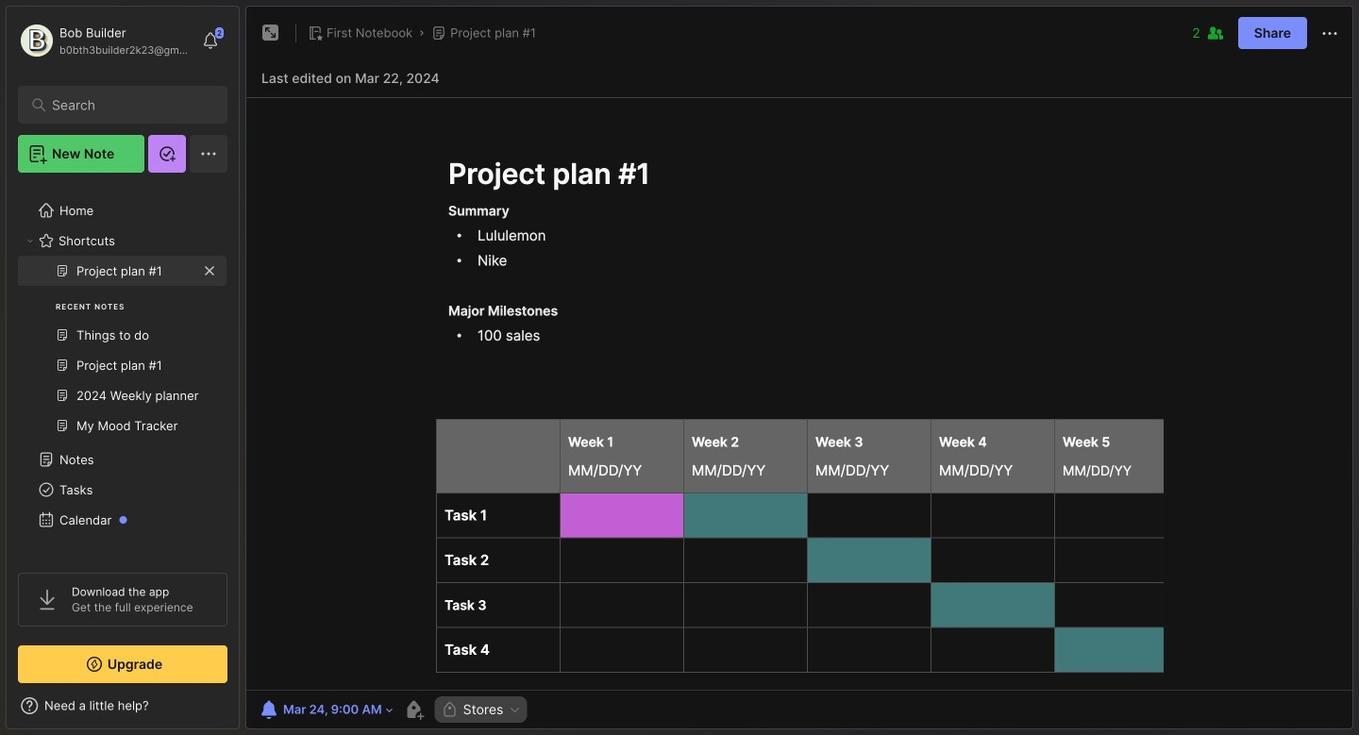 Task type: describe. For each thing, give the bounding box(es) containing it.
none search field inside main element
[[52, 93, 202, 116]]

tree inside main element
[[7, 184, 239, 679]]

Note Editor text field
[[246, 97, 1352, 690]]

group inside main element
[[18, 256, 227, 452]]

Account field
[[18, 22, 193, 59]]

Search text field
[[52, 96, 202, 114]]



Task type: locate. For each thing, give the bounding box(es) containing it.
expand note image
[[260, 22, 282, 44]]

Edit reminder field
[[256, 697, 395, 723]]

tree
[[7, 184, 239, 679]]

None search field
[[52, 93, 202, 116]]

more actions image
[[1318, 22, 1341, 45]]

group
[[18, 256, 227, 452]]

Stores Tag actions field
[[503, 703, 521, 716]]

click to collapse image
[[238, 700, 252, 723]]

add tag image
[[403, 698, 425, 721]]

WHAT'S NEW field
[[7, 691, 239, 721]]

main element
[[0, 0, 245, 735]]

More actions field
[[1318, 21, 1341, 45]]

note window element
[[245, 6, 1353, 734]]



Task type: vqa. For each thing, say whether or not it's contained in the screenshot.
Stores Tag Actions field
yes



